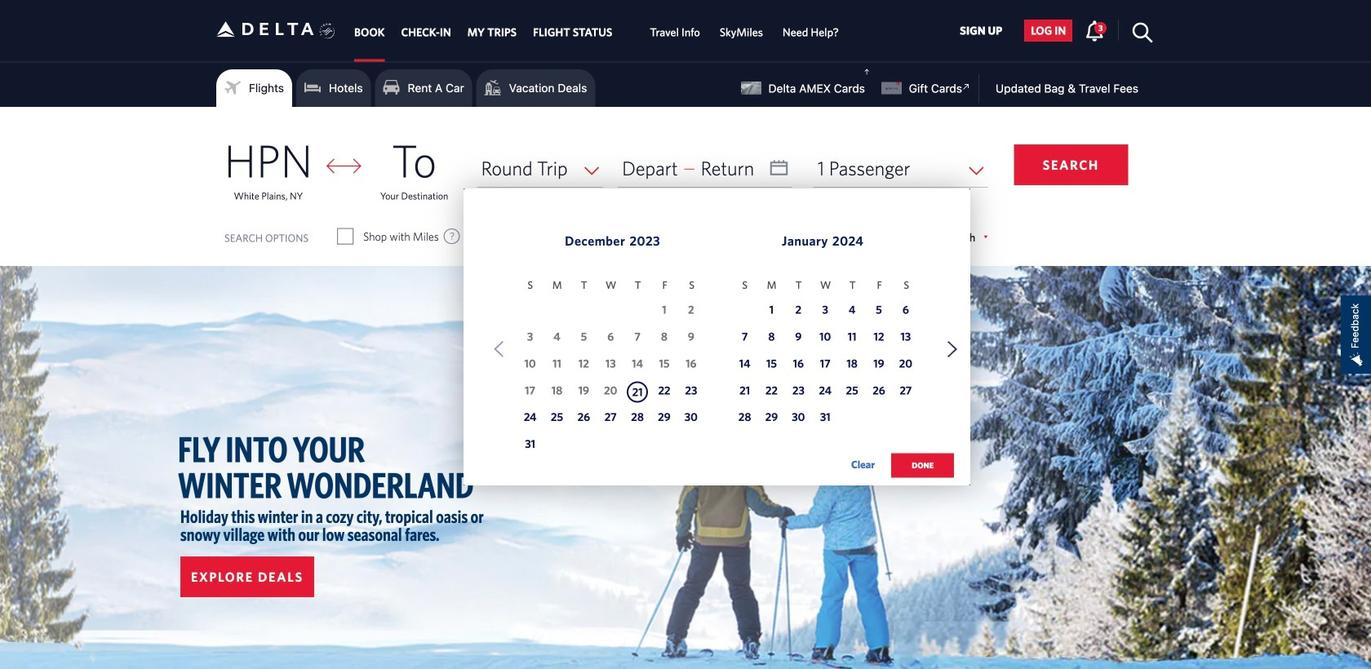 Task type: vqa. For each thing, say whether or not it's contained in the screenshot.
rightmost you
no



Task type: locate. For each thing, give the bounding box(es) containing it.
None checkbox
[[630, 229, 644, 245]]

skyteam image
[[319, 6, 335, 57]]

None field
[[477, 149, 603, 187], [813, 149, 988, 187], [477, 149, 603, 187], [813, 149, 988, 187]]

this link opens another site in a new window that may not follow the same accessibility policies as delta air lines. image
[[959, 79, 974, 95]]

tab panel
[[0, 107, 1371, 495]]

tab list
[[346, 0, 849, 61]]

None checkbox
[[338, 229, 353, 245]]

None text field
[[618, 149, 792, 187]]

calendar expanded, use arrow keys to select date application
[[464, 189, 971, 495]]



Task type: describe. For each thing, give the bounding box(es) containing it.
delta air lines image
[[216, 4, 314, 55]]



